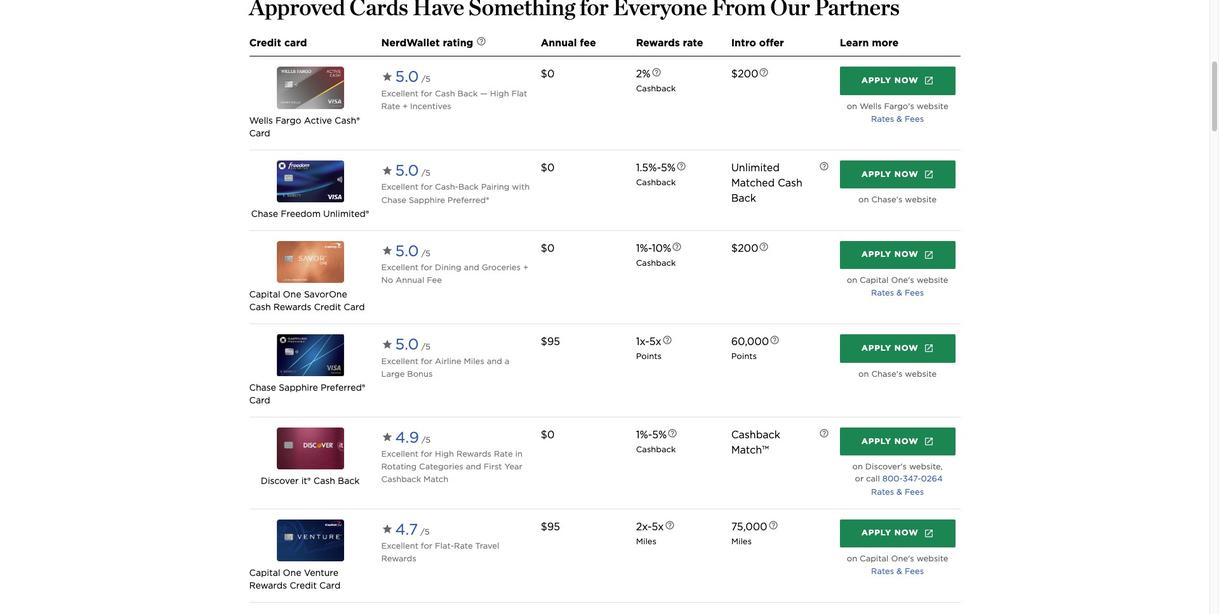 Task type: describe. For each thing, give the bounding box(es) containing it.
5.0 for 1x-
[[395, 336, 419, 354]]

website for 1%-10%
[[917, 275, 948, 285]]

call
[[866, 475, 880, 484]]

2%
[[636, 68, 651, 80]]

card inside capital one savorone cash rewards credit card
[[344, 303, 365, 313]]

excellent for 1.5%-5%
[[381, 183, 418, 192]]

cash inside 'unlimited matched cash back'
[[778, 177, 803, 189]]

1 5.0 from the top
[[395, 68, 419, 86]]

cash-
[[435, 183, 459, 192]]

discover
[[261, 476, 299, 486]]

apply now for 2%
[[862, 76, 919, 85]]

/5 for 1%-10%
[[421, 249, 431, 258]]

nerdwallet rating
[[381, 37, 473, 49]]

4.9
[[395, 428, 419, 447]]

card inside chase sapphire preferred® card
[[249, 395, 270, 406]]

1%- for 4.9
[[636, 429, 652, 441]]

savorone
[[304, 290, 347, 300]]

0 vertical spatial credit
[[249, 37, 281, 49]]

capital one venture rewards credit card
[[249, 569, 340, 591]]

800-347-0264 link
[[883, 475, 943, 484]]

chase inside cash-back pairing with chase sapphire preferred®
[[381, 195, 406, 205]]

rotating
[[381, 462, 417, 472]]

credit inside capital one venture rewards credit card
[[290, 581, 317, 591]]

high rewards rate in rotating categories and first year cashback match
[[381, 450, 523, 485]]

+ inside cash back — high flat rate + incentives
[[403, 101, 408, 111]]

back inside 'unlimited matched cash back'
[[731, 193, 756, 205]]

347-
[[903, 475, 921, 484]]

$200 for 1%-10%
[[731, 242, 758, 254]]

rewards rate
[[636, 37, 703, 49]]

on for 2%
[[847, 101, 857, 111]]

for for 1%-5%
[[421, 450, 433, 459]]

apply for 1.5%-5%
[[862, 170, 892, 179]]

nerdwallet
[[381, 37, 440, 49]]

chase sapphire preferred® card image image
[[277, 335, 344, 376]]

5.0 for 1.5%-
[[395, 161, 419, 180]]

reward rate details image for 1.5%-5%
[[676, 161, 687, 172]]

sapphire inside chase sapphire preferred® card
[[279, 383, 318, 393]]

bonus
[[407, 369, 433, 379]]

apply now for 1x-5x
[[862, 344, 919, 353]]

excellent for for 2x-5x
[[381, 541, 435, 551]]

1.5%-
[[636, 162, 661, 174]]

now for 1.5%-5%
[[895, 170, 919, 179]]

apply for 2%
[[862, 76, 892, 85]]

/5 for 1.5%-5%
[[421, 168, 431, 178]]

rate
[[683, 37, 703, 49]]

excellent for for 1.5%-5%
[[381, 183, 435, 192]]

intro offer details image for cashback match™
[[819, 428, 829, 439]]

$0 for 1.5%-5%
[[541, 162, 555, 174]]

now for 1%-10%
[[895, 250, 919, 259]]

dining
[[435, 263, 461, 272]]

match
[[424, 475, 449, 485]]

intro offer
[[731, 37, 784, 49]]

2x-5x
[[636, 521, 664, 533]]

it®
[[301, 476, 311, 486]]

in
[[515, 450, 523, 459]]

on for 1%-5%
[[853, 462, 863, 472]]

fargo
[[276, 116, 301, 126]]

/5 for 2x-5x
[[421, 527, 430, 537]]

1 5.0 /5 from the top
[[395, 68, 431, 86]]

on wells fargo's website rates & fees
[[847, 101, 948, 124]]

cash®
[[335, 116, 360, 126]]

cashback match™
[[731, 429, 780, 456]]

$200 for 2%
[[731, 68, 758, 80]]

first
[[484, 462, 502, 472]]

flat-
[[435, 541, 454, 551]]

credit inside capital one savorone cash rewards credit card
[[314, 303, 341, 313]]

chase freedom unlimited®
[[251, 209, 369, 219]]

for for 1.5%-5%
[[421, 183, 433, 192]]

chase freedom unlimited® image image
[[277, 161, 344, 202]]

rewards up 2%
[[636, 37, 680, 49]]

and inside airline miles and a large bonus
[[487, 357, 502, 366]]

4.9 /5
[[395, 428, 431, 447]]

apply for 1x-5x
[[862, 344, 892, 353]]

unlimited®
[[323, 209, 369, 219]]

website,
[[909, 462, 943, 472]]

groceries
[[482, 263, 521, 272]]

5x for 5.0
[[649, 336, 661, 348]]

fees inside on discover's website, or call 800-347-0264 rates & fees
[[905, 488, 924, 497]]

back inside cash back — high flat rate + incentives
[[458, 89, 478, 98]]

flat-rate travel rewards
[[381, 541, 499, 564]]

wells fargo active cash® card image image
[[277, 67, 344, 109]]

cashback inside high rewards rate in rotating categories and first year cashback match
[[381, 475, 421, 485]]

capital one venture rewards credit card image image
[[277, 520, 344, 562]]

5.0 /5 for 1x-
[[395, 336, 431, 354]]

on for 2x-5x
[[847, 554, 857, 564]]

learn
[[840, 37, 869, 49]]

miles
[[464, 357, 484, 366]]

$0 for 1%-5%
[[541, 429, 555, 441]]

0 vertical spatial cashback
[[731, 429, 780, 441]]

preferred® inside cash-back pairing with chase sapphire preferred®
[[448, 195, 489, 205]]

more
[[872, 37, 899, 49]]

travel
[[475, 541, 499, 551]]

intro offer details image for 60,000
[[770, 336, 780, 346]]

with
[[512, 183, 530, 192]]

unlimited matched cash back
[[731, 162, 803, 205]]

wells fargo active cash® card
[[249, 116, 360, 139]]

rates for 2%
[[871, 114, 894, 124]]

4.7 /5
[[395, 520, 430, 539]]

discover it® cash back image image
[[277, 428, 344, 470]]

4.7
[[395, 520, 418, 539]]

card inside capital one venture rewards credit card
[[319, 581, 340, 591]]

10%
[[652, 242, 671, 254]]

match™
[[731, 444, 769, 456]]

rewards inside capital one venture rewards credit card
[[249, 581, 287, 591]]

/5 for 1x-5x
[[421, 343, 431, 352]]

rewards inside the flat-rate travel rewards
[[381, 554, 416, 564]]

1.5%-5%
[[636, 162, 676, 174]]

miles for 75,000
[[731, 537, 752, 546]]

website for 2x-5x
[[917, 554, 948, 564]]

excellent for for 1%-10%
[[381, 263, 435, 272]]

fee
[[427, 276, 442, 285]]

discover it® cash back
[[261, 476, 360, 486]]

intro offer details image for $200
[[759, 68, 769, 78]]

points for 60,000
[[731, 352, 757, 362]]

fees for 2x-5x
[[905, 567, 924, 577]]

excellent for for 1x-5x
[[381, 357, 435, 366]]

offer
[[759, 37, 784, 49]]

on chase's website for 1.5%-5%
[[859, 195, 937, 205]]

on discover's website, or call 800-347-0264 rates & fees
[[853, 462, 943, 497]]

categories
[[419, 462, 463, 472]]

cash-back pairing with chase sapphire preferred®
[[381, 183, 530, 205]]

annual fee
[[541, 37, 596, 49]]

rates & fees link for 5x
[[871, 567, 924, 577]]

apply for 1%-10%
[[862, 250, 892, 259]]

fees for 2%
[[905, 114, 924, 124]]

chase's for 5x
[[872, 369, 903, 379]]

high inside cash back — high flat rate + incentives
[[490, 89, 509, 98]]

rate inside cash back — high flat rate + incentives
[[381, 101, 400, 111]]

0264
[[921, 475, 943, 484]]

1x-
[[636, 336, 649, 348]]

apply now link for 2x-5x
[[840, 520, 955, 548]]

1 rates & fees link from the top
[[871, 114, 924, 124]]

points for 1x-5x
[[636, 352, 662, 362]]

pairing
[[481, 183, 510, 192]]

cashback for 1%-5%
[[636, 445, 676, 455]]

& inside on discover's website, or call 800-347-0264 rates & fees
[[897, 488, 902, 497]]

card inside wells fargo active cash® card
[[249, 128, 270, 139]]

or
[[855, 475, 864, 484]]



Task type: vqa. For each thing, say whether or not it's contained in the screenshot.
the rightmost Preferred®
yes



Task type: locate. For each thing, give the bounding box(es) containing it.
5.0 up cash-back pairing with chase sapphire preferred® at the left top of page
[[395, 161, 419, 180]]

2 fees from the top
[[905, 288, 924, 298]]

1%-5%
[[636, 429, 667, 441]]

1 vertical spatial on chase's website
[[859, 369, 937, 379]]

now for 1x-5x
[[895, 344, 919, 353]]

airline miles and a large bonus
[[381, 357, 509, 379]]

reward rate details image right 2%
[[651, 68, 661, 78]]

1x-5x
[[636, 336, 661, 348]]

intro
[[731, 37, 756, 49]]

0 horizontal spatial miles
[[636, 537, 657, 546]]

5.0 /5 for 1%-
[[395, 242, 431, 260]]

1 vertical spatial rate
[[494, 450, 513, 459]]

intro offer details image
[[759, 242, 769, 252], [770, 336, 780, 346], [819, 428, 829, 439], [768, 520, 778, 531]]

rates for 1%-10%
[[871, 288, 894, 298]]

2 apply now from the top
[[862, 170, 919, 179]]

2 rates from the top
[[871, 288, 894, 298]]

excellent for 2x-5x
[[381, 541, 418, 551]]

1 horizontal spatial preferred®
[[448, 195, 489, 205]]

5.0 /5 for 1.5%-
[[395, 161, 431, 180]]

annual right the no
[[396, 276, 424, 285]]

back left —
[[458, 89, 478, 98]]

4 fees from the top
[[905, 567, 924, 577]]

reward rate details image right 1x-5x
[[662, 336, 672, 346]]

/5 up bonus
[[421, 343, 431, 352]]

intro offer details image right 'unlimited matched cash back'
[[819, 161, 829, 172]]

1 now from the top
[[895, 76, 919, 85]]

4 apply now from the top
[[862, 344, 919, 353]]

/5 up cash-back pairing with chase sapphire preferred® at the left top of page
[[421, 168, 431, 178]]

0 horizontal spatial reward rate details image
[[651, 68, 661, 78]]

1%- for 5.0
[[636, 242, 652, 254]]

1 vertical spatial reward rate details image
[[665, 520, 675, 531]]

wells inside on wells fargo's website rates & fees
[[860, 101, 882, 111]]

2x-
[[636, 521, 652, 533]]

rate left "in"
[[494, 450, 513, 459]]

1 on capital one's website rates & fees from the top
[[847, 275, 948, 298]]

high up "categories" at the left
[[435, 450, 454, 459]]

—
[[480, 89, 488, 98]]

1 horizontal spatial high
[[490, 89, 509, 98]]

1 for from the top
[[421, 89, 433, 98]]

cashback down 2%
[[636, 84, 676, 94]]

5 now from the top
[[895, 437, 919, 446]]

6 excellent for from the top
[[381, 541, 435, 551]]

rewards
[[636, 37, 680, 49], [274, 303, 311, 313], [457, 450, 492, 459], [381, 554, 416, 564], [249, 581, 287, 591]]

intro offer details image down the intro offer
[[759, 68, 769, 78]]

0 horizontal spatial intro offer details image
[[759, 68, 769, 78]]

& inside on wells fargo's website rates & fees
[[897, 114, 902, 124]]

apply now link for 2%
[[840, 67, 955, 95]]

1 vertical spatial 5x
[[652, 521, 664, 533]]

4 rates from the top
[[871, 567, 894, 577]]

6 for from the top
[[421, 541, 433, 551]]

cashback for 2%
[[636, 84, 676, 94]]

1 vertical spatial and
[[487, 357, 502, 366]]

2 apply from the top
[[862, 170, 892, 179]]

credit card
[[249, 37, 307, 49]]

apply now link for 1%-10%
[[840, 241, 955, 269]]

5.0 /5 down nerdwallet
[[395, 68, 431, 86]]

one inside capital one savorone cash rewards credit card
[[283, 290, 301, 300]]

rates inside on wells fargo's website rates & fees
[[871, 114, 894, 124]]

no
[[381, 276, 393, 285]]

for
[[421, 89, 433, 98], [421, 183, 433, 192], [421, 263, 433, 272], [421, 357, 433, 366], [421, 450, 433, 459], [421, 541, 433, 551]]

one left venture
[[283, 569, 301, 579]]

capital one savorone cash rewards credit card image image
[[277, 241, 344, 283]]

1 horizontal spatial rate
[[454, 541, 473, 551]]

sapphire down chase sapphire preferred® card image
[[279, 383, 318, 393]]

chase's for 5%
[[872, 195, 903, 205]]

fees for 1%-10%
[[905, 288, 924, 298]]

capital
[[860, 275, 889, 285], [249, 290, 280, 300], [860, 554, 889, 564], [249, 569, 280, 579]]

capital one savorone cash rewards credit card
[[249, 290, 365, 313]]

1 horizontal spatial points
[[731, 352, 757, 362]]

0 vertical spatial chase's
[[872, 195, 903, 205]]

matched
[[731, 177, 775, 189]]

2 points from the left
[[731, 352, 757, 362]]

cashback down 1.5%-5% on the top right of page
[[636, 178, 676, 187]]

0 vertical spatial preferred®
[[448, 195, 489, 205]]

0 vertical spatial one
[[283, 290, 301, 300]]

1 excellent from the top
[[381, 89, 418, 98]]

reward rate details image right 10%
[[672, 242, 682, 252]]

2 cashback from the top
[[636, 178, 676, 187]]

2 now from the top
[[895, 170, 919, 179]]

back right it®
[[338, 476, 360, 486]]

3 apply from the top
[[862, 250, 892, 259]]

flat
[[512, 89, 527, 98]]

fargo's
[[884, 101, 914, 111]]

+ left incentives at the left
[[403, 101, 408, 111]]

reward rate details image for 1x-5x
[[662, 336, 672, 346]]

back down matched
[[731, 193, 756, 205]]

apply now link for 1.5%-5%
[[840, 161, 955, 189]]

now for 1%-5%
[[895, 437, 919, 446]]

cash inside cash back — high flat rate + incentives
[[435, 89, 455, 98]]

chase inside chase sapphire preferred® card
[[249, 383, 276, 393]]

6 excellent from the top
[[381, 541, 418, 551]]

for for 1%-10%
[[421, 263, 433, 272]]

$0 for 1%-10%
[[541, 242, 555, 254]]

$0 for 2%
[[541, 68, 555, 80]]

and inside high rewards rate in rotating categories and first year cashback match
[[466, 462, 481, 472]]

0 vertical spatial on capital one's website rates & fees
[[847, 275, 948, 298]]

4 excellent for from the top
[[381, 357, 435, 366]]

for for 2x-5x
[[421, 541, 433, 551]]

4 rates & fees link from the top
[[871, 567, 924, 577]]

2 5.0 from the top
[[395, 161, 419, 180]]

wells left fargo's
[[860, 101, 882, 111]]

reward rate details image right 1.5%-5% on the top right of page
[[676, 161, 687, 172]]

0 vertical spatial 1%-
[[636, 242, 652, 254]]

miles for 2x-5x
[[636, 537, 657, 546]]

4 apply now link from the top
[[840, 335, 955, 363]]

intro offer details image for $200
[[759, 242, 769, 252]]

4 $0 from the top
[[541, 429, 555, 441]]

2 1%- from the top
[[636, 429, 652, 441]]

2 apply now link from the top
[[840, 161, 955, 189]]

1 chase's from the top
[[872, 195, 903, 205]]

on inside on wells fargo's website rates & fees
[[847, 101, 857, 111]]

rates & fees link
[[871, 114, 924, 124], [871, 288, 924, 298], [871, 488, 924, 497], [871, 567, 924, 577]]

0 horizontal spatial +
[[403, 101, 408, 111]]

2 & from the top
[[897, 288, 902, 298]]

apply now for 1%-10%
[[862, 250, 919, 259]]

0 vertical spatial rate
[[381, 101, 400, 111]]

one inside capital one venture rewards credit card
[[283, 569, 301, 579]]

wells inside wells fargo active cash® card
[[249, 116, 273, 126]]

excellent for 2%
[[381, 89, 418, 98]]

back left pairing in the left top of the page
[[458, 183, 479, 192]]

1 apply from the top
[[862, 76, 892, 85]]

1 horizontal spatial sapphire
[[409, 195, 445, 205]]

cashback up match™
[[731, 429, 780, 441]]

apply
[[862, 76, 892, 85], [862, 170, 892, 179], [862, 250, 892, 259], [862, 344, 892, 353], [862, 437, 892, 446], [862, 529, 892, 538]]

and right dining
[[464, 263, 479, 272]]

1 fees from the top
[[905, 114, 924, 124]]

1 vertical spatial intro offer details image
[[819, 161, 829, 172]]

how are nerdwallet's ratings determined? image
[[477, 36, 487, 47]]

2 one from the top
[[283, 569, 301, 579]]

4 for from the top
[[421, 357, 433, 366]]

3 apply now from the top
[[862, 250, 919, 259]]

$0
[[541, 68, 555, 80], [541, 162, 555, 174], [541, 242, 555, 254], [541, 429, 555, 441]]

& for 2%
[[897, 114, 902, 124]]

0 vertical spatial one's
[[891, 275, 914, 285]]

apply now link for 1%-5%
[[840, 428, 955, 456]]

5.0 for 1%-
[[395, 242, 419, 260]]

0 horizontal spatial sapphire
[[279, 383, 318, 393]]

5.0
[[395, 68, 419, 86], [395, 161, 419, 180], [395, 242, 419, 260], [395, 336, 419, 354]]

0 vertical spatial intro offer details image
[[759, 68, 769, 78]]

website
[[917, 101, 948, 111], [905, 195, 937, 205], [917, 275, 948, 285], [905, 369, 937, 379], [917, 554, 948, 564]]

on capital one's website rates & fees for 5.0
[[847, 275, 948, 298]]

rate left travel
[[454, 541, 473, 551]]

1 vertical spatial one's
[[891, 554, 914, 564]]

reward rate details image for 1%-5%
[[668, 428, 678, 439]]

miles down 2x-
[[636, 537, 657, 546]]

rate
[[381, 101, 400, 111], [494, 450, 513, 459], [454, 541, 473, 551]]

rewards inside high rewards rate in rotating categories and first year cashback match
[[457, 450, 492, 459]]

1 vertical spatial +
[[523, 263, 528, 272]]

apply now
[[862, 76, 919, 85], [862, 170, 919, 179], [862, 250, 919, 259], [862, 344, 919, 353], [862, 437, 919, 446], [862, 529, 919, 538]]

card
[[284, 37, 307, 49]]

1 vertical spatial one
[[283, 569, 301, 579]]

reward rate details image
[[676, 161, 687, 172], [672, 242, 682, 252], [662, 336, 672, 346], [668, 428, 678, 439]]

0 vertical spatial annual
[[541, 37, 577, 49]]

website inside on wells fargo's website rates & fees
[[917, 101, 948, 111]]

/5 up incentives at the left
[[421, 75, 431, 84]]

/5 inside the 4.9 /5
[[422, 435, 431, 445]]

rewards up first
[[457, 450, 492, 459]]

rewards down 4.7
[[381, 554, 416, 564]]

credit down venture
[[290, 581, 317, 591]]

credit down savorone
[[314, 303, 341, 313]]

apply now for 1%-5%
[[862, 437, 919, 446]]

website for 2%
[[917, 101, 948, 111]]

cash inside capital one savorone cash rewards credit card
[[249, 303, 271, 313]]

chase for $95
[[249, 383, 276, 393]]

cashback down 1%-10%
[[636, 258, 676, 268]]

6 now from the top
[[895, 529, 919, 538]]

reward rate details image
[[651, 68, 661, 78], [665, 520, 675, 531]]

apply now for 1.5%-5%
[[862, 170, 919, 179]]

2 excellent from the top
[[381, 183, 418, 192]]

1 1%- from the top
[[636, 242, 652, 254]]

1 & from the top
[[897, 114, 902, 124]]

4 & from the top
[[897, 567, 902, 577]]

5.0 /5 up cash-back pairing with chase sapphire preferred® at the left top of page
[[395, 161, 431, 180]]

unlimited
[[731, 162, 780, 174]]

and left first
[[466, 462, 481, 472]]

2 chase's from the top
[[872, 369, 903, 379]]

2 5.0 /5 from the top
[[395, 161, 431, 180]]

1%-10%
[[636, 242, 671, 254]]

5 apply now link from the top
[[840, 428, 955, 456]]

for left the cash-
[[421, 183, 433, 192]]

1 vertical spatial 1%-
[[636, 429, 652, 441]]

rate inside high rewards rate in rotating categories and first year cashback match
[[494, 450, 513, 459]]

on chase's website
[[859, 195, 937, 205], [859, 369, 937, 379]]

one left savorone
[[283, 290, 301, 300]]

for left flat-
[[421, 541, 433, 551]]

0 vertical spatial $95
[[541, 336, 560, 348]]

1 vertical spatial credit
[[314, 303, 341, 313]]

airline
[[435, 357, 461, 366]]

6 apply now from the top
[[862, 529, 919, 538]]

2 on capital one's website rates & fees from the top
[[847, 554, 948, 577]]

rate left incentives at the left
[[381, 101, 400, 111]]

/5 for 1%-5%
[[422, 435, 431, 445]]

1 cashback from the top
[[636, 84, 676, 94]]

annual inside dining and groceries + no annual fee
[[396, 276, 424, 285]]

for up bonus
[[421, 357, 433, 366]]

reward rate details image right the "1%-5%"
[[668, 428, 678, 439]]

cashback for 1%-10%
[[636, 258, 676, 268]]

chase sapphire preferred® card
[[249, 383, 365, 406]]

excellent for for 1%-5%
[[381, 450, 435, 459]]

1 horizontal spatial reward rate details image
[[665, 520, 675, 531]]

5.0 up dining and groceries + no annual fee
[[395, 242, 419, 260]]

5.0 /5
[[395, 68, 431, 86], [395, 161, 431, 180], [395, 242, 431, 260], [395, 336, 431, 354]]

preferred® down the cash-
[[448, 195, 489, 205]]

2 for from the top
[[421, 183, 433, 192]]

one
[[283, 290, 301, 300], [283, 569, 301, 579]]

0 horizontal spatial points
[[636, 352, 662, 362]]

0 vertical spatial high
[[490, 89, 509, 98]]

1 vertical spatial on capital one's website rates & fees
[[847, 554, 948, 577]]

excellent left the cash-
[[381, 183, 418, 192]]

$200
[[731, 68, 758, 80], [731, 242, 758, 254]]

now for 2x-5x
[[895, 529, 919, 538]]

/5 inside 4.7 /5
[[421, 527, 430, 537]]

intro offer details image for 75,000
[[768, 520, 778, 531]]

3 fees from the top
[[905, 488, 924, 497]]

and left the a
[[487, 357, 502, 366]]

1 on chase's website from the top
[[859, 195, 937, 205]]

points down 60,000
[[731, 352, 757, 362]]

cashback
[[636, 84, 676, 94], [636, 178, 676, 187], [636, 258, 676, 268], [636, 445, 676, 455]]

chase for $0
[[251, 209, 278, 219]]

+
[[403, 101, 408, 111], [523, 263, 528, 272]]

1 vertical spatial $200
[[731, 242, 758, 254]]

high right —
[[490, 89, 509, 98]]

60,000
[[731, 336, 769, 348]]

preferred®
[[448, 195, 489, 205], [321, 383, 365, 393]]

excellent up the no
[[381, 263, 418, 272]]

/5
[[421, 75, 431, 84], [421, 168, 431, 178], [421, 249, 431, 258], [421, 343, 431, 352], [422, 435, 431, 445], [421, 527, 430, 537]]

excellent for 1%-5%
[[381, 450, 418, 459]]

sapphire inside cash-back pairing with chase sapphire preferred®
[[409, 195, 445, 205]]

excellent for
[[381, 89, 435, 98], [381, 183, 435, 192], [381, 263, 435, 272], [381, 357, 435, 366], [381, 450, 435, 459], [381, 541, 435, 551]]

year
[[505, 462, 523, 472]]

excellent for 1x-5x
[[381, 357, 418, 366]]

1 horizontal spatial wells
[[860, 101, 882, 111]]

0 vertical spatial 5x
[[649, 336, 661, 348]]

4 now from the top
[[895, 344, 919, 353]]

credit left card
[[249, 37, 281, 49]]

2 $200 from the top
[[731, 242, 758, 254]]

3 5.0 /5 from the top
[[395, 242, 431, 260]]

1 apply now from the top
[[862, 76, 919, 85]]

2 vertical spatial and
[[466, 462, 481, 472]]

1 vertical spatial annual
[[396, 276, 424, 285]]

one for 5.0
[[283, 290, 301, 300]]

0 vertical spatial wells
[[860, 101, 882, 111]]

3 & from the top
[[897, 488, 902, 497]]

1 vertical spatial cashback
[[381, 475, 421, 485]]

fees inside on wells fargo's website rates & fees
[[905, 114, 924, 124]]

2 one's from the top
[[891, 554, 914, 564]]

active
[[304, 116, 332, 126]]

6 apply now link from the top
[[840, 520, 955, 548]]

3 for from the top
[[421, 263, 433, 272]]

1 vertical spatial 5%
[[652, 429, 667, 441]]

excellent up large
[[381, 357, 418, 366]]

1 horizontal spatial +
[[523, 263, 528, 272]]

+ right groceries
[[523, 263, 528, 272]]

3 rates from the top
[[871, 488, 894, 497]]

2 $95 from the top
[[541, 521, 560, 533]]

& for 2x-5x
[[897, 567, 902, 577]]

cash back — high flat rate + incentives
[[381, 89, 527, 111]]

high inside high rewards rate in rotating categories and first year cashback match
[[435, 450, 454, 459]]

1 vertical spatial sapphire
[[279, 383, 318, 393]]

apply for 2x-5x
[[862, 529, 892, 538]]

learn more
[[840, 37, 899, 49]]

rates & fees link for 10%
[[871, 288, 924, 298]]

1 miles from the left
[[636, 537, 657, 546]]

5.0 down nerdwallet
[[395, 68, 419, 86]]

1 excellent for from the top
[[381, 89, 435, 98]]

rating
[[443, 37, 473, 49]]

annual left fee
[[541, 37, 577, 49]]

1 $95 from the top
[[541, 336, 560, 348]]

1 horizontal spatial annual
[[541, 37, 577, 49]]

3 5.0 from the top
[[395, 242, 419, 260]]

cashback down rotating
[[381, 475, 421, 485]]

apply now link for 1x-5x
[[840, 335, 955, 363]]

0 vertical spatial 5%
[[661, 162, 676, 174]]

1 $0 from the top
[[541, 68, 555, 80]]

5 excellent for from the top
[[381, 450, 435, 459]]

excellent for for 2%
[[381, 89, 435, 98]]

0 vertical spatial and
[[464, 263, 479, 272]]

fees
[[905, 114, 924, 124], [905, 288, 924, 298], [905, 488, 924, 497], [905, 567, 924, 577]]

1 apply now link from the top
[[840, 67, 955, 95]]

cashback for 1.5%-5%
[[636, 178, 676, 187]]

reward rate details image for 1%-10%
[[672, 242, 682, 252]]

1 points from the left
[[636, 352, 662, 362]]

&
[[897, 114, 902, 124], [897, 288, 902, 298], [897, 488, 902, 497], [897, 567, 902, 577]]

0 horizontal spatial annual
[[396, 276, 424, 285]]

reward rate details image right 2x-5x
[[665, 520, 675, 531]]

4 cashback from the top
[[636, 445, 676, 455]]

high
[[490, 89, 509, 98], [435, 450, 454, 459]]

rewards inside capital one savorone cash rewards credit card
[[274, 303, 311, 313]]

card
[[249, 128, 270, 139], [344, 303, 365, 313], [249, 395, 270, 406], [319, 581, 340, 591]]

0 horizontal spatial cashback
[[381, 475, 421, 485]]

1 vertical spatial chase
[[251, 209, 278, 219]]

2 $0 from the top
[[541, 162, 555, 174]]

6 apply from the top
[[862, 529, 892, 538]]

1 one from the top
[[283, 290, 301, 300]]

rate inside the flat-rate travel rewards
[[454, 541, 473, 551]]

miles down 75,000
[[731, 537, 752, 546]]

venture
[[304, 569, 338, 579]]

2 vertical spatial credit
[[290, 581, 317, 591]]

0 vertical spatial chase
[[381, 195, 406, 205]]

1 vertical spatial $95
[[541, 521, 560, 533]]

2 miles from the left
[[731, 537, 752, 546]]

1 horizontal spatial cashback
[[731, 429, 780, 441]]

for for 1x-5x
[[421, 357, 433, 366]]

5% for 4.9
[[652, 429, 667, 441]]

4 5.0 from the top
[[395, 336, 419, 354]]

for up fee
[[421, 263, 433, 272]]

5x for 4.7
[[652, 521, 664, 533]]

5% for 5.0
[[661, 162, 676, 174]]

4 excellent from the top
[[381, 357, 418, 366]]

4 5.0 /5 from the top
[[395, 336, 431, 354]]

5.0 /5 up fee
[[395, 242, 431, 260]]

on capital one's website rates & fees
[[847, 275, 948, 298], [847, 554, 948, 577]]

and inside dining and groceries + no annual fee
[[464, 263, 479, 272]]

1 rates from the top
[[871, 114, 894, 124]]

rates inside on discover's website, or call 800-347-0264 rates & fees
[[871, 488, 894, 497]]

0 horizontal spatial rate
[[381, 101, 400, 111]]

incentives
[[410, 101, 451, 111]]

capital inside capital one savorone cash rewards credit card
[[249, 290, 280, 300]]

2 on chase's website from the top
[[859, 369, 937, 379]]

3 cashback from the top
[[636, 258, 676, 268]]

0 vertical spatial on chase's website
[[859, 195, 937, 205]]

1 vertical spatial preferred®
[[321, 383, 365, 393]]

credit
[[249, 37, 281, 49], [314, 303, 341, 313], [290, 581, 317, 591]]

preferred® down chase sapphire preferred® card image
[[321, 383, 365, 393]]

5x
[[649, 336, 661, 348], [652, 521, 664, 533]]

apply now for 2x-5x
[[862, 529, 919, 538]]

3 $0 from the top
[[541, 242, 555, 254]]

back inside cash-back pairing with chase sapphire preferred®
[[458, 183, 479, 192]]

2 vertical spatial chase
[[249, 383, 276, 393]]

1 horizontal spatial intro offer details image
[[819, 161, 829, 172]]

one's for 4.7
[[891, 554, 914, 564]]

& for 1%-10%
[[897, 288, 902, 298]]

/5 right 4.9
[[422, 435, 431, 445]]

for for 2%
[[421, 89, 433, 98]]

rewards down savorone
[[274, 303, 311, 313]]

capital inside capital one venture rewards credit card
[[249, 569, 280, 579]]

$95 for 4.7
[[541, 521, 560, 533]]

0 horizontal spatial high
[[435, 450, 454, 459]]

intro offer details image for unlimited matched cash back
[[819, 161, 829, 172]]

large
[[381, 369, 405, 379]]

reward rate details image for 5.0
[[651, 68, 661, 78]]

sapphire down the cash-
[[409, 195, 445, 205]]

excellent up rotating
[[381, 450, 418, 459]]

preferred® inside chase sapphire preferred® card
[[321, 383, 365, 393]]

/5 up fee
[[421, 249, 431, 258]]

dining and groceries + no annual fee
[[381, 263, 528, 285]]

0 vertical spatial $200
[[731, 68, 758, 80]]

fee
[[580, 37, 596, 49]]

3 excellent for from the top
[[381, 263, 435, 272]]

+ inside dining and groceries + no annual fee
[[523, 263, 528, 272]]

rewards down capital one venture rewards credit card image
[[249, 581, 287, 591]]

1%-
[[636, 242, 652, 254], [636, 429, 652, 441]]

wells left "fargo"
[[249, 116, 273, 126]]

0 vertical spatial +
[[403, 101, 408, 111]]

5%
[[661, 162, 676, 174], [652, 429, 667, 441]]

1 horizontal spatial miles
[[731, 537, 752, 546]]

$95 for 5.0
[[541, 336, 560, 348]]

/5 right 4.7
[[421, 527, 430, 537]]

points down 1x-5x
[[636, 352, 662, 362]]

2 rates & fees link from the top
[[871, 288, 924, 298]]

0 vertical spatial sapphire
[[409, 195, 445, 205]]

now for 2%
[[895, 76, 919, 85]]

reward rate details image for 4.7
[[665, 520, 675, 531]]

5 for from the top
[[421, 450, 433, 459]]

a
[[505, 357, 509, 366]]

4 apply from the top
[[862, 344, 892, 353]]

2 excellent for from the top
[[381, 183, 435, 192]]

2 horizontal spatial rate
[[494, 450, 513, 459]]

0 vertical spatial reward rate details image
[[651, 68, 661, 78]]

one's for 5.0
[[891, 275, 914, 285]]

3 excellent from the top
[[381, 263, 418, 272]]

3 apply now link from the top
[[840, 241, 955, 269]]

1 vertical spatial chase's
[[872, 369, 903, 379]]

1 $200 from the top
[[731, 68, 758, 80]]

1 vertical spatial high
[[435, 450, 454, 459]]

3 rates & fees link from the top
[[871, 488, 924, 497]]

intro offer details image
[[759, 68, 769, 78], [819, 161, 829, 172]]

one's
[[891, 275, 914, 285], [891, 554, 914, 564]]

excellent up incentives at the left
[[381, 89, 418, 98]]

5 apply from the top
[[862, 437, 892, 446]]

5 apply now from the top
[[862, 437, 919, 446]]

1 vertical spatial wells
[[249, 116, 273, 126]]

5.0 /5 up bonus
[[395, 336, 431, 354]]

one for 4.7
[[283, 569, 301, 579]]

rates & fees link for 5%
[[871, 488, 924, 497]]

cash
[[435, 89, 455, 98], [778, 177, 803, 189], [249, 303, 271, 313], [314, 476, 335, 486]]

/5 for 2%
[[421, 75, 431, 84]]

3 now from the top
[[895, 250, 919, 259]]

800-
[[883, 475, 903, 484]]

0 horizontal spatial preferred®
[[321, 383, 365, 393]]

on inside on discover's website, or call 800-347-0264 rates & fees
[[853, 462, 863, 472]]

rates for 2x-5x
[[871, 567, 894, 577]]

discover's
[[865, 462, 907, 472]]

5.0 up bonus
[[395, 336, 419, 354]]

0 horizontal spatial wells
[[249, 116, 273, 126]]

now
[[895, 76, 919, 85], [895, 170, 919, 179], [895, 250, 919, 259], [895, 344, 919, 353], [895, 437, 919, 446], [895, 529, 919, 538]]

for up "categories" at the left
[[421, 450, 433, 459]]

cashback down the "1%-5%"
[[636, 445, 676, 455]]

5 excellent from the top
[[381, 450, 418, 459]]

excellent for 1%-10%
[[381, 263, 418, 272]]

75,000
[[731, 521, 767, 533]]

1 one's from the top
[[891, 275, 914, 285]]

2 vertical spatial rate
[[454, 541, 473, 551]]

on for 1%-10%
[[847, 275, 857, 285]]

freedom
[[281, 209, 321, 219]]

for up incentives at the left
[[421, 89, 433, 98]]

excellent down 4.7
[[381, 541, 418, 551]]

on
[[847, 101, 857, 111], [859, 195, 869, 205], [847, 275, 857, 285], [859, 369, 869, 379], [853, 462, 863, 472], [847, 554, 857, 564]]



